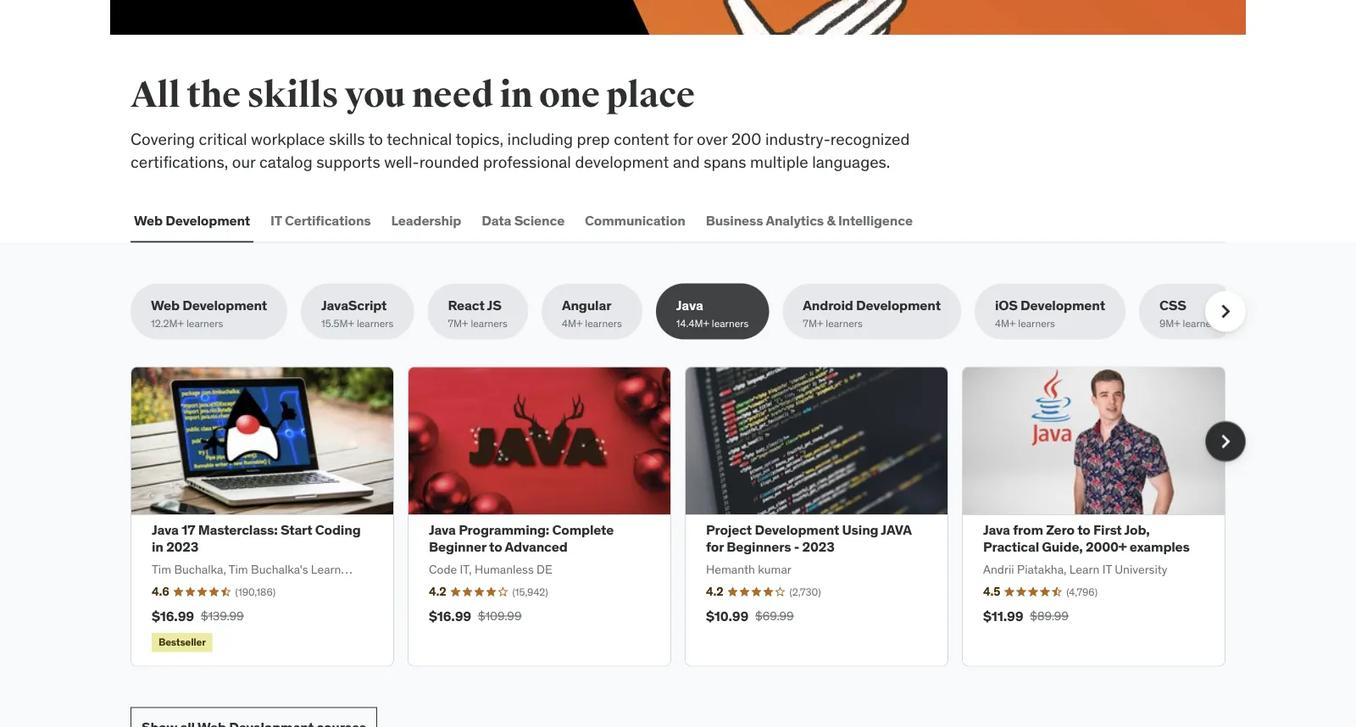 Task type: vqa. For each thing, say whether or not it's contained in the screenshot.
"Subscribe to Udemy's top courses"
no



Task type: locate. For each thing, give the bounding box(es) containing it.
java from zero to first job, practical guide, 2000+ examples
[[983, 521, 1190, 555]]

1 vertical spatial in
[[152, 538, 163, 555]]

java up 14.4m+ on the top of page
[[676, 296, 703, 314]]

7m+ down android
[[803, 317, 823, 330]]

1 learners from the left
[[186, 317, 223, 330]]

9m+
[[1160, 317, 1181, 330]]

business analytics & intelligence
[[706, 212, 913, 229]]

7m+
[[448, 317, 468, 330], [803, 317, 823, 330]]

1 horizontal spatial 2023
[[802, 538, 835, 555]]

business analytics & intelligence button
[[703, 200, 916, 241]]

7m+ inside android development 7m+ learners
[[803, 317, 823, 330]]

web development 12.2m+ learners
[[151, 296, 267, 330]]

all
[[131, 73, 180, 117]]

1 horizontal spatial to
[[489, 538, 502, 555]]

7m+ for react js
[[448, 317, 468, 330]]

6 learners from the left
[[826, 317, 863, 330]]

1 vertical spatial skills
[[329, 129, 365, 149]]

covering critical workplace skills to technical topics, including prep content for over 200 industry-recognized certifications, our catalog supports well-rounded professional development and spans multiple languages.
[[131, 129, 910, 172]]

leadership button
[[388, 200, 465, 241]]

development inside the project development using java for beginners - 2023
[[755, 521, 839, 539]]

web
[[134, 212, 163, 229], [151, 296, 180, 314]]

prep
[[577, 129, 610, 149]]

in left 17
[[152, 538, 163, 555]]

4m+
[[562, 317, 583, 330], [995, 317, 1016, 330]]

in up including
[[500, 73, 533, 117]]

0 horizontal spatial for
[[673, 129, 693, 149]]

0 horizontal spatial to
[[368, 129, 383, 149]]

to up supports
[[368, 129, 383, 149]]

web for web development
[[134, 212, 163, 229]]

web inside web development 12.2m+ learners
[[151, 296, 180, 314]]

javascript 15.5m+ learners
[[321, 296, 394, 330]]

1 4m+ from the left
[[562, 317, 583, 330]]

5 learners from the left
[[712, 317, 749, 330]]

job,
[[1124, 521, 1150, 539]]

java inside java programming: complete beginner to advanced
[[429, 521, 456, 539]]

1 2023 from the left
[[166, 538, 199, 555]]

development inside ios development 4m+ learners
[[1021, 296, 1105, 314]]

development down certifications,
[[166, 212, 250, 229]]

to for workplace
[[368, 129, 383, 149]]

1 vertical spatial web
[[151, 296, 180, 314]]

0 vertical spatial for
[[673, 129, 693, 149]]

0 horizontal spatial 4m+
[[562, 317, 583, 330]]

0 vertical spatial web
[[134, 212, 163, 229]]

topics,
[[456, 129, 504, 149]]

react
[[448, 296, 485, 314]]

2 7m+ from the left
[[803, 317, 823, 330]]

science
[[514, 212, 565, 229]]

to inside covering critical workplace skills to technical topics, including prep content for over 200 industry-recognized certifications, our catalog supports well-rounded professional development and spans multiple languages.
[[368, 129, 383, 149]]

the
[[187, 73, 241, 117]]

to for complete
[[489, 538, 502, 555]]

industry-
[[765, 129, 830, 149]]

4 learners from the left
[[585, 317, 622, 330]]

css
[[1160, 296, 1187, 314]]

learners inside web development 12.2m+ learners
[[186, 317, 223, 330]]

java 17 masterclass: start coding in 2023 link
[[152, 521, 361, 555]]

development for project development using java for beginners - 2023
[[755, 521, 839, 539]]

skills inside covering critical workplace skills to technical topics, including prep content for over 200 industry-recognized certifications, our catalog supports well-rounded professional development and spans multiple languages.
[[329, 129, 365, 149]]

development right android
[[856, 296, 941, 314]]

2 learners from the left
[[357, 317, 394, 330]]

for up and
[[673, 129, 693, 149]]

technical
[[387, 129, 452, 149]]

masterclass:
[[198, 521, 278, 539]]

learners
[[186, 317, 223, 330], [357, 317, 394, 330], [471, 317, 508, 330], [585, 317, 622, 330], [712, 317, 749, 330], [826, 317, 863, 330], [1018, 317, 1055, 330], [1183, 317, 1220, 330]]

to inside java from zero to first job, practical guide, 2000+ examples
[[1078, 521, 1091, 539]]

0 vertical spatial in
[[500, 73, 533, 117]]

for left beginners
[[706, 538, 724, 555]]

skills up workplace in the top of the page
[[247, 73, 338, 117]]

to inside java programming: complete beginner to advanced
[[489, 538, 502, 555]]

development for ios development 4m+ learners
[[1021, 296, 1105, 314]]

development inside button
[[166, 212, 250, 229]]

2 4m+ from the left
[[995, 317, 1016, 330]]

1 horizontal spatial for
[[706, 538, 724, 555]]

4m+ inside angular 4m+ learners
[[562, 317, 583, 330]]

2 horizontal spatial to
[[1078, 521, 1091, 539]]

recognized
[[830, 129, 910, 149]]

7m+ inside react js 7m+ learners
[[448, 317, 468, 330]]

development right ios
[[1021, 296, 1105, 314]]

development for web development
[[166, 212, 250, 229]]

angular
[[562, 296, 611, 314]]

complete
[[552, 521, 614, 539]]

development for android development 7m+ learners
[[856, 296, 941, 314]]

android development 7m+ learners
[[803, 296, 941, 330]]

data science
[[482, 212, 565, 229]]

development up 12.2m+
[[182, 296, 267, 314]]

learners inside java 14.4m+ learners
[[712, 317, 749, 330]]

java left 17
[[152, 521, 179, 539]]

well-
[[384, 152, 419, 172]]

advanced
[[505, 538, 568, 555]]

data science button
[[478, 200, 568, 241]]

to right beginner
[[489, 538, 502, 555]]

4m+ inside ios development 4m+ learners
[[995, 317, 1016, 330]]

coding
[[315, 521, 361, 539]]

java inside java from zero to first job, practical guide, 2000+ examples
[[983, 521, 1010, 539]]

our
[[232, 152, 255, 172]]

for inside the project development using java for beginners - 2023
[[706, 538, 724, 555]]

it
[[270, 212, 282, 229]]

&
[[827, 212, 835, 229]]

java 14.4m+ learners
[[676, 296, 749, 330]]

0 vertical spatial skills
[[247, 73, 338, 117]]

in inside java 17 masterclass: start coding in 2023
[[152, 538, 163, 555]]

web inside button
[[134, 212, 163, 229]]

in
[[500, 73, 533, 117], [152, 538, 163, 555]]

2023
[[166, 538, 199, 555], [802, 538, 835, 555]]

0 horizontal spatial 7m+
[[448, 317, 468, 330]]

in for 2023
[[152, 538, 163, 555]]

4m+ down angular
[[562, 317, 583, 330]]

1 horizontal spatial 4m+
[[995, 317, 1016, 330]]

0 horizontal spatial in
[[152, 538, 163, 555]]

web up 12.2m+
[[151, 296, 180, 314]]

0 horizontal spatial 2023
[[166, 538, 199, 555]]

next image
[[1212, 428, 1239, 455]]

development for web development 12.2m+ learners
[[182, 296, 267, 314]]

skills
[[247, 73, 338, 117], [329, 129, 365, 149]]

communication
[[585, 212, 686, 229]]

angular 4m+ learners
[[562, 296, 622, 330]]

java inside java 17 masterclass: start coding in 2023
[[152, 521, 179, 539]]

java
[[676, 296, 703, 314], [152, 521, 179, 539], [429, 521, 456, 539], [983, 521, 1010, 539]]

critical
[[199, 129, 247, 149]]

2023 inside the project development using java for beginners - 2023
[[802, 538, 835, 555]]

to left first
[[1078, 521, 1091, 539]]

skills up supports
[[329, 129, 365, 149]]

java left 'programming:' at bottom left
[[429, 521, 456, 539]]

web down certifications,
[[134, 212, 163, 229]]

react js 7m+ learners
[[448, 296, 508, 330]]

development left using
[[755, 521, 839, 539]]

java for java 17 masterclass: start coding in 2023
[[152, 521, 179, 539]]

1 7m+ from the left
[[448, 317, 468, 330]]

web development button
[[131, 200, 254, 241]]

1 horizontal spatial in
[[500, 73, 533, 117]]

multiple
[[750, 152, 808, 172]]

2 2023 from the left
[[802, 538, 835, 555]]

beginners
[[727, 538, 791, 555]]

practical
[[983, 538, 1039, 555]]

development
[[166, 212, 250, 229], [182, 296, 267, 314], [856, 296, 941, 314], [1021, 296, 1105, 314], [755, 521, 839, 539]]

14.4m+
[[676, 317, 709, 330]]

data
[[482, 212, 511, 229]]

4m+ down ios
[[995, 317, 1016, 330]]

development inside android development 7m+ learners
[[856, 296, 941, 314]]

8 learners from the left
[[1183, 317, 1220, 330]]

3 learners from the left
[[471, 317, 508, 330]]

17
[[182, 521, 195, 539]]

1 horizontal spatial 7m+
[[803, 317, 823, 330]]

topic filters element
[[131, 283, 1246, 339]]

1 vertical spatial for
[[706, 538, 724, 555]]

java inside java 14.4m+ learners
[[676, 296, 703, 314]]

business
[[706, 212, 763, 229]]

200
[[732, 129, 762, 149]]

for
[[673, 129, 693, 149], [706, 538, 724, 555]]

java left 'from'
[[983, 521, 1010, 539]]

it certifications
[[270, 212, 371, 229]]

development inside web development 12.2m+ learners
[[182, 296, 267, 314]]

7m+ down 'react'
[[448, 317, 468, 330]]

7 learners from the left
[[1018, 317, 1055, 330]]

12.2m+
[[151, 317, 184, 330]]

to
[[368, 129, 383, 149], [1078, 521, 1091, 539], [489, 538, 502, 555]]

first
[[1094, 521, 1122, 539]]



Task type: describe. For each thing, give the bounding box(es) containing it.
15.5m+
[[321, 317, 354, 330]]

learners inside android development 7m+ learners
[[826, 317, 863, 330]]

one
[[539, 73, 600, 117]]

catalog
[[259, 152, 313, 172]]

rounded
[[419, 152, 479, 172]]

android
[[803, 296, 853, 314]]

zero
[[1046, 521, 1075, 539]]

start
[[280, 521, 312, 539]]

java for java from zero to first job, practical guide, 2000+ examples
[[983, 521, 1010, 539]]

learners inside the css 9m+ learners
[[1183, 317, 1220, 330]]

learners inside react js 7m+ learners
[[471, 317, 508, 330]]

over
[[697, 129, 728, 149]]

java programming: complete beginner to advanced
[[429, 521, 614, 555]]

2023 inside java 17 masterclass: start coding in 2023
[[166, 538, 199, 555]]

spans
[[704, 152, 746, 172]]

in for one
[[500, 73, 533, 117]]

learners inside javascript 15.5m+ learners
[[357, 317, 394, 330]]

workplace
[[251, 129, 325, 149]]

from
[[1013, 521, 1043, 539]]

java for java programming: complete beginner to advanced
[[429, 521, 456, 539]]

and
[[673, 152, 700, 172]]

java 17 masterclass: start coding in 2023
[[152, 521, 361, 555]]

javascript
[[321, 296, 387, 314]]

using
[[842, 521, 879, 539]]

project development using java for beginners - 2023
[[706, 521, 912, 555]]

7m+ for android development
[[803, 317, 823, 330]]

java for java 14.4m+ learners
[[676, 296, 703, 314]]

all the skills you need in one place
[[131, 73, 695, 117]]

carousel element
[[131, 367, 1246, 667]]

it certifications button
[[267, 200, 374, 241]]

2000+
[[1086, 538, 1127, 555]]

content
[[614, 129, 669, 149]]

supports
[[316, 152, 380, 172]]

next image
[[1212, 298, 1239, 325]]

analytics
[[766, 212, 824, 229]]

web for web development 12.2m+ learners
[[151, 296, 180, 314]]

js
[[487, 296, 502, 314]]

examples
[[1130, 538, 1190, 555]]

development
[[575, 152, 669, 172]]

you
[[345, 73, 406, 117]]

-
[[794, 538, 800, 555]]

covering
[[131, 129, 195, 149]]

for inside covering critical workplace skills to technical topics, including prep content for over 200 industry-recognized certifications, our catalog supports well-rounded professional development and spans multiple languages.
[[673, 129, 693, 149]]

project
[[706, 521, 752, 539]]

java
[[881, 521, 912, 539]]

guide,
[[1042, 538, 1083, 555]]

ios development 4m+ learners
[[995, 296, 1105, 330]]

java from zero to first job, practical guide, 2000+ examples link
[[983, 521, 1190, 555]]

communication button
[[582, 200, 689, 241]]

beginner
[[429, 538, 486, 555]]

java programming: complete beginner to advanced link
[[429, 521, 614, 555]]

professional
[[483, 152, 571, 172]]

programming:
[[459, 521, 549, 539]]

including
[[507, 129, 573, 149]]

certifications
[[285, 212, 371, 229]]

certifications,
[[131, 152, 228, 172]]

project development using java for beginners - 2023 link
[[706, 521, 912, 555]]

web development
[[134, 212, 250, 229]]

place
[[606, 73, 695, 117]]

leadership
[[391, 212, 461, 229]]

css 9m+ learners
[[1160, 296, 1220, 330]]

learners inside ios development 4m+ learners
[[1018, 317, 1055, 330]]

need
[[412, 73, 493, 117]]

intelligence
[[838, 212, 913, 229]]

languages.
[[812, 152, 890, 172]]

learners inside angular 4m+ learners
[[585, 317, 622, 330]]

ios
[[995, 296, 1018, 314]]



